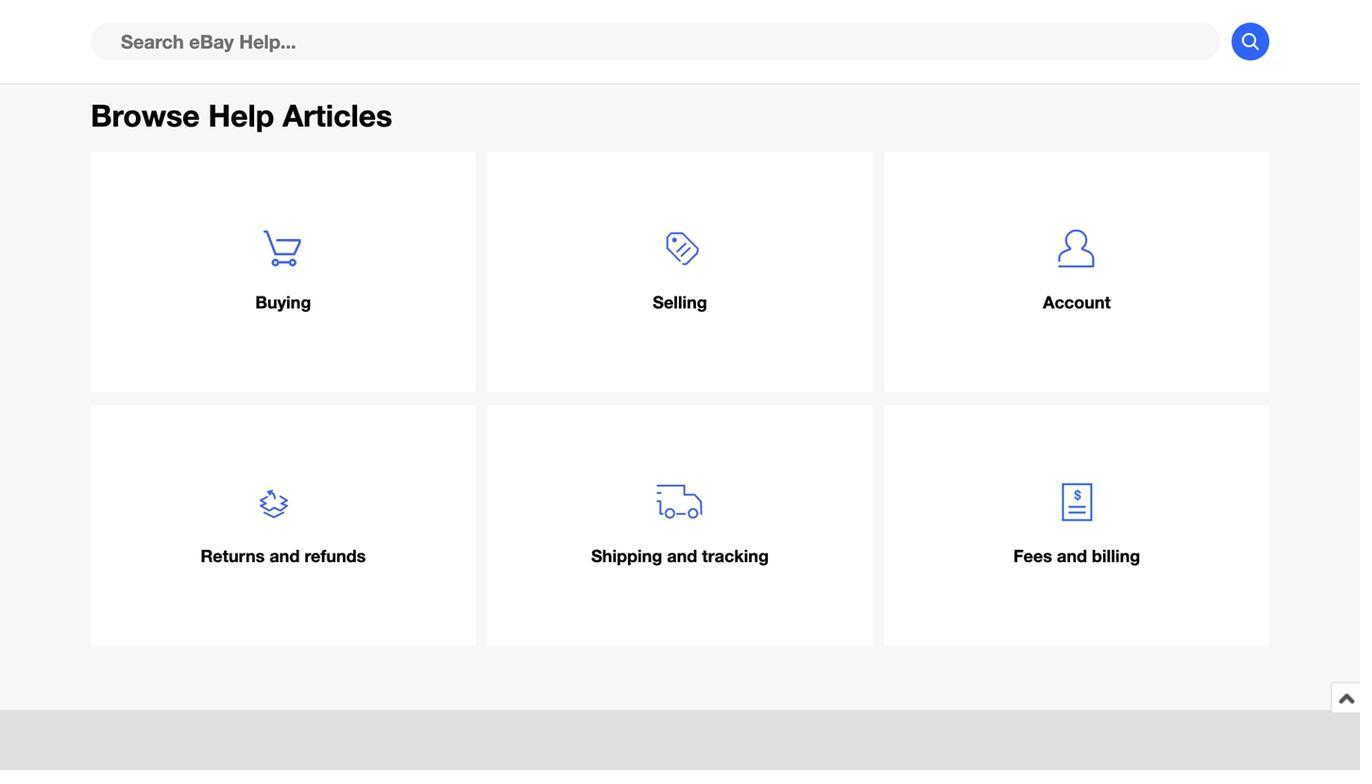 Task type: vqa. For each thing, say whether or not it's contained in the screenshot.
Returns and refunds
yes



Task type: describe. For each thing, give the bounding box(es) containing it.
billing
[[1092, 546, 1141, 566]]

account link
[[885, 152, 1270, 392]]

help
[[208, 97, 274, 133]]

articles
[[283, 97, 392, 133]]

shipping and tracking link
[[488, 406, 873, 646]]

selling link
[[488, 152, 873, 392]]

returns
[[201, 546, 265, 566]]

browse
[[91, 97, 200, 133]]

returns and refunds link
[[91, 406, 476, 646]]

fees and billing link
[[885, 406, 1270, 646]]

and for returns
[[270, 546, 300, 566]]



Task type: locate. For each thing, give the bounding box(es) containing it.
selling
[[653, 292, 708, 312]]

fees and billing
[[1014, 546, 1141, 566]]

tracking
[[702, 546, 769, 566]]

account
[[1044, 292, 1111, 312]]

3 and from the left
[[1058, 546, 1088, 566]]

shipping and tracking
[[592, 546, 769, 566]]

and for shipping
[[667, 546, 698, 566]]

1 horizontal spatial and
[[667, 546, 698, 566]]

buying
[[255, 292, 311, 312]]

1 and from the left
[[270, 546, 300, 566]]

buying link
[[91, 152, 476, 392]]

and right 'fees'
[[1058, 546, 1088, 566]]

and left refunds
[[270, 546, 300, 566]]

fees
[[1014, 546, 1053, 566]]

Search eBay Help... text field
[[91, 23, 1221, 60]]

2 horizontal spatial and
[[1058, 546, 1088, 566]]

browse help articles
[[91, 97, 392, 133]]

and inside 'link'
[[667, 546, 698, 566]]

and for fees
[[1058, 546, 1088, 566]]

refunds
[[305, 546, 366, 566]]

returns and refunds
[[201, 546, 366, 566]]

0 horizontal spatial and
[[270, 546, 300, 566]]

2 and from the left
[[667, 546, 698, 566]]

shipping
[[592, 546, 663, 566]]

and
[[270, 546, 300, 566], [667, 546, 698, 566], [1058, 546, 1088, 566]]

and left the tracking
[[667, 546, 698, 566]]



